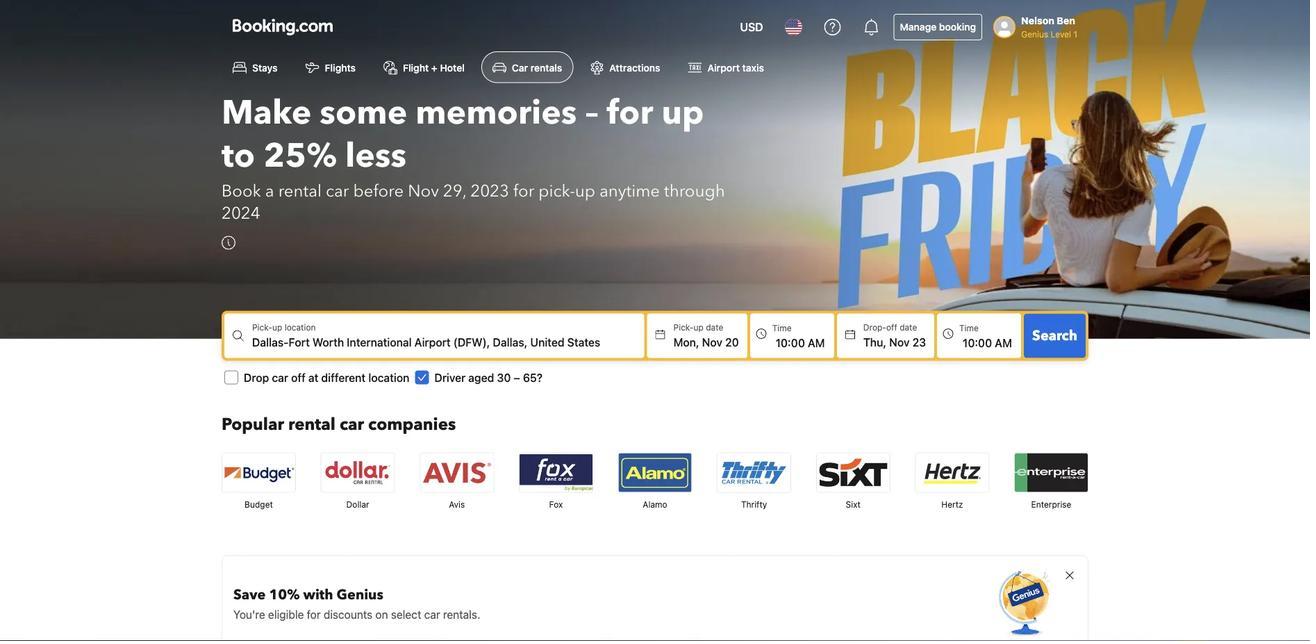 Task type: locate. For each thing, give the bounding box(es) containing it.
attractions
[[610, 62, 661, 73]]

–
[[585, 90, 599, 135], [514, 371, 520, 384]]

pick- up drop
[[252, 323, 272, 332]]

nov inside pick-up date mon, nov 20
[[703, 336, 723, 349]]

date for 20
[[706, 323, 724, 332]]

airport taxis
[[708, 62, 764, 73]]

rental
[[278, 180, 322, 203], [288, 413, 336, 436]]

car inside the make some memories – for up to 25% less book a rental car before nov 29, 2023 for pick-up anytime through 2024
[[326, 180, 349, 203]]

car
[[326, 180, 349, 203], [272, 371, 288, 384], [340, 413, 364, 436], [424, 608, 440, 621]]

see terms and conditions for more information image
[[222, 236, 236, 250], [222, 236, 236, 250]]

date inside pick-up date mon, nov 20
[[706, 323, 724, 332]]

drop-
[[864, 323, 887, 332]]

to
[[222, 133, 255, 178]]

date
[[706, 323, 724, 332], [900, 323, 918, 332]]

for
[[607, 90, 654, 135], [514, 180, 535, 203], [307, 608, 321, 621]]

stays link
[[222, 51, 289, 83]]

1 date from the left
[[706, 323, 724, 332]]

30
[[497, 371, 511, 384]]

0 horizontal spatial –
[[514, 371, 520, 384]]

for down with
[[307, 608, 321, 621]]

genius inside save 10% with genius you're eligible for discounts on select car rentals.
[[337, 585, 384, 605]]

0 horizontal spatial pick-
[[252, 323, 272, 332]]

flight
[[403, 62, 429, 73]]

pick- up mon, at the bottom of the page
[[674, 323, 694, 332]]

rental down "at" at the left of page
[[288, 413, 336, 436]]

1 horizontal spatial date
[[900, 323, 918, 332]]

fox logo image
[[520, 453, 593, 492]]

1 horizontal spatial nov
[[703, 336, 723, 349]]

nov
[[408, 180, 439, 203], [703, 336, 723, 349], [890, 336, 910, 349]]

1 horizontal spatial off
[[887, 323, 898, 332]]

make some memories – for up to 25% less book a rental car before nov 29, 2023 for pick-up anytime through 2024
[[222, 90, 725, 225]]

pick- inside pick-up date mon, nov 20
[[674, 323, 694, 332]]

budget
[[245, 500, 273, 510]]

nov left 23 on the bottom right of page
[[890, 336, 910, 349]]

pick-up date mon, nov 20
[[674, 323, 739, 349]]

nelson ben genius level 1
[[1022, 15, 1078, 39]]

1 horizontal spatial –
[[585, 90, 599, 135]]

– down "attractions" link
[[585, 90, 599, 135]]

popular rental car companies
[[222, 413, 456, 436]]

location up "at" at the left of page
[[285, 323, 316, 332]]

0 vertical spatial genius
[[1022, 29, 1049, 39]]

anytime
[[600, 180, 660, 203]]

car down different
[[340, 413, 364, 436]]

off left "at" at the left of page
[[291, 371, 306, 384]]

1 vertical spatial –
[[514, 371, 520, 384]]

taxis
[[743, 62, 764, 73]]

0 vertical spatial –
[[585, 90, 599, 135]]

hertz logo image
[[916, 453, 989, 492]]

2 pick- from the left
[[674, 323, 694, 332]]

0 horizontal spatial location
[[285, 323, 316, 332]]

location
[[285, 323, 316, 332], [369, 371, 410, 384]]

0 horizontal spatial for
[[307, 608, 321, 621]]

you're
[[234, 608, 265, 621]]

pick-
[[252, 323, 272, 332], [674, 323, 694, 332]]

1 horizontal spatial location
[[369, 371, 410, 384]]

1 horizontal spatial pick-
[[674, 323, 694, 332]]

1
[[1074, 29, 1078, 39]]

genius down 'nelson' at the right of page
[[1022, 29, 1049, 39]]

genius up discounts
[[337, 585, 384, 605]]

0 vertical spatial off
[[887, 323, 898, 332]]

location right different
[[369, 371, 410, 384]]

driver aged 30 – 65?
[[435, 371, 543, 384]]

1 pick- from the left
[[252, 323, 272, 332]]

off
[[887, 323, 898, 332], [291, 371, 306, 384]]

nov inside drop-off date thu, nov 23
[[890, 336, 910, 349]]

a
[[265, 180, 274, 203]]

dollar logo image
[[322, 453, 395, 492]]

2 horizontal spatial for
[[607, 90, 654, 135]]

avis
[[449, 500, 465, 510]]

flights link
[[294, 51, 367, 83]]

1 vertical spatial for
[[514, 180, 535, 203]]

date inside drop-off date thu, nov 23
[[900, 323, 918, 332]]

with
[[303, 585, 333, 605]]

for down attractions
[[607, 90, 654, 135]]

0 vertical spatial location
[[285, 323, 316, 332]]

off up thu,
[[887, 323, 898, 332]]

pick-up location
[[252, 323, 316, 332]]

2 horizontal spatial nov
[[890, 336, 910, 349]]

driver
[[435, 371, 466, 384]]

eligible
[[268, 608, 304, 621]]

20
[[726, 336, 739, 349]]

2 vertical spatial for
[[307, 608, 321, 621]]

booking.com online hotel reservations image
[[233, 19, 333, 35]]

0 horizontal spatial date
[[706, 323, 724, 332]]

23
[[913, 336, 927, 349]]

airport taxis link
[[677, 51, 776, 83]]

up
[[662, 90, 704, 135], [575, 180, 596, 203], [272, 323, 282, 332], [694, 323, 704, 332]]

1 vertical spatial genius
[[337, 585, 384, 605]]

car right select
[[424, 608, 440, 621]]

save
[[234, 585, 266, 605]]

budget logo image
[[222, 453, 295, 492]]

drop-off date thu, nov 23
[[864, 323, 927, 349]]

level
[[1051, 29, 1072, 39]]

+
[[432, 62, 438, 73]]

1 horizontal spatial genius
[[1022, 29, 1049, 39]]

10%
[[269, 585, 300, 605]]

1 vertical spatial location
[[369, 371, 410, 384]]

nov left 20
[[703, 336, 723, 349]]

flight + hotel link
[[373, 51, 476, 83]]

aged
[[469, 371, 494, 384]]

0 vertical spatial rental
[[278, 180, 322, 203]]

avis logo image
[[421, 453, 494, 492]]

companies
[[368, 413, 456, 436]]

pick- for pick-up location
[[252, 323, 272, 332]]

29,
[[443, 180, 467, 203]]

up inside pick-up date mon, nov 20
[[694, 323, 704, 332]]

for left pick-
[[514, 180, 535, 203]]

25%
[[264, 133, 337, 178]]

– right 30
[[514, 371, 520, 384]]

car left before
[[326, 180, 349, 203]]

book
[[222, 180, 261, 203]]

0 horizontal spatial genius
[[337, 585, 384, 605]]

– inside the make some memories – for up to 25% less book a rental car before nov 29, 2023 for pick-up anytime through 2024
[[585, 90, 599, 135]]

flights
[[325, 62, 356, 73]]

nov left '29,'
[[408, 180, 439, 203]]

airport
[[708, 62, 740, 73]]

car
[[512, 62, 528, 73]]

car rentals link
[[482, 51, 574, 83]]

manage booking
[[901, 21, 977, 33]]

0 horizontal spatial off
[[291, 371, 306, 384]]

Pick-up location field
[[252, 334, 645, 350]]

genius
[[1022, 29, 1049, 39], [337, 585, 384, 605]]

rentals
[[531, 62, 562, 73]]

hotel
[[440, 62, 465, 73]]

2 date from the left
[[900, 323, 918, 332]]

date for 23
[[900, 323, 918, 332]]

0 horizontal spatial nov
[[408, 180, 439, 203]]

rental right a
[[278, 180, 322, 203]]



Task type: vqa. For each thing, say whether or not it's contained in the screenshot.
Enterprise logo
yes



Task type: describe. For each thing, give the bounding box(es) containing it.
65?
[[523, 371, 543, 384]]

rental inside the make some memories – for up to 25% less book a rental car before nov 29, 2023 for pick-up anytime through 2024
[[278, 180, 322, 203]]

off inside drop-off date thu, nov 23
[[887, 323, 898, 332]]

nelson
[[1022, 15, 1055, 26]]

pick- for pick-up date mon, nov 20
[[674, 323, 694, 332]]

hertz
[[942, 500, 964, 510]]

usd
[[741, 21, 764, 34]]

memories
[[416, 90, 577, 135]]

on
[[376, 608, 388, 621]]

manage booking link
[[894, 14, 983, 40]]

nov for mon,
[[703, 336, 723, 349]]

fox
[[549, 500, 563, 510]]

1 vertical spatial rental
[[288, 413, 336, 436]]

thu,
[[864, 336, 887, 349]]

2024
[[222, 202, 260, 225]]

dollar
[[347, 500, 370, 510]]

car inside save 10% with genius you're eligible for discounts on select car rentals.
[[424, 608, 440, 621]]

pick-
[[539, 180, 575, 203]]

flight + hotel
[[403, 62, 465, 73]]

usd button
[[732, 10, 772, 44]]

select
[[391, 608, 422, 621]]

1 vertical spatial off
[[291, 371, 306, 384]]

alamo logo image
[[619, 453, 692, 492]]

through
[[664, 180, 725, 203]]

sixt
[[846, 500, 861, 510]]

attractions link
[[579, 51, 672, 83]]

search
[[1033, 326, 1078, 345]]

popular
[[222, 413, 284, 436]]

at
[[309, 371, 319, 384]]

nov inside the make some memories – for up to 25% less book a rental car before nov 29, 2023 for pick-up anytime through 2024
[[408, 180, 439, 203]]

some
[[320, 90, 407, 135]]

1 horizontal spatial for
[[514, 180, 535, 203]]

save 10% with genius you're eligible for discounts on select car rentals.
[[234, 585, 481, 621]]

before
[[353, 180, 404, 203]]

search button
[[1025, 314, 1086, 358]]

different
[[321, 371, 366, 384]]

sixt logo image
[[817, 453, 890, 492]]

– for 65?
[[514, 371, 520, 384]]

– for for
[[585, 90, 599, 135]]

thrifty logo image
[[718, 453, 791, 492]]

alamo
[[643, 500, 668, 510]]

less
[[345, 133, 407, 178]]

for inside save 10% with genius you're eligible for discounts on select car rentals.
[[307, 608, 321, 621]]

genius inside nelson ben genius level 1
[[1022, 29, 1049, 39]]

nov for thu,
[[890, 336, 910, 349]]

drop car off at different location
[[244, 371, 410, 384]]

discounts
[[324, 608, 373, 621]]

car rentals
[[512, 62, 562, 73]]

drop
[[244, 371, 269, 384]]

stays
[[252, 62, 278, 73]]

enterprise logo image
[[1015, 453, 1088, 492]]

car right drop
[[272, 371, 288, 384]]

rentals.
[[443, 608, 481, 621]]

mon,
[[674, 336, 700, 349]]

2023
[[471, 180, 509, 203]]

thrifty
[[742, 500, 768, 510]]

ben
[[1057, 15, 1076, 26]]

make
[[222, 90, 312, 135]]

0 vertical spatial for
[[607, 90, 654, 135]]

booking
[[940, 21, 977, 33]]

enterprise
[[1032, 500, 1072, 510]]

manage
[[901, 21, 937, 33]]



